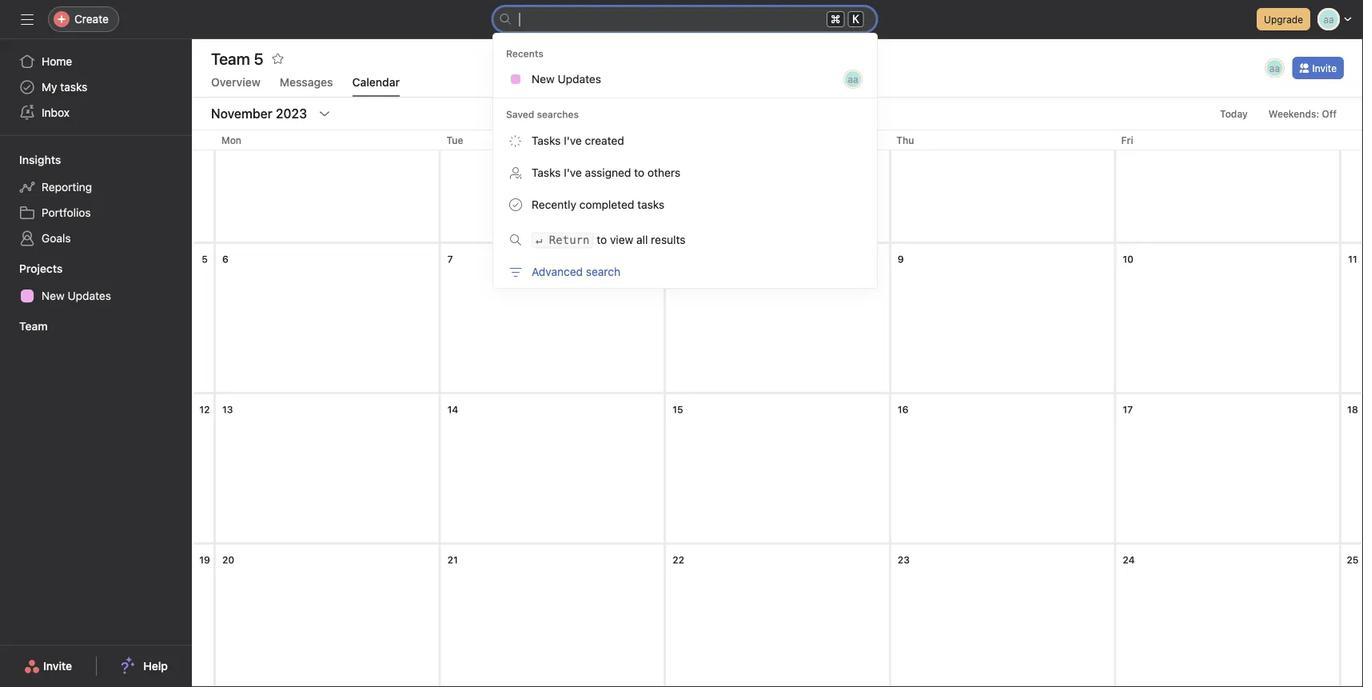 Task type: locate. For each thing, give the bounding box(es) containing it.
tasks
[[60, 80, 87, 94]]

inbox link
[[10, 100, 182, 126]]

⌘
[[831, 12, 841, 26]]

portfolios link
[[10, 200, 182, 226]]

all
[[637, 233, 648, 246]]

new updates
[[42, 289, 111, 302]]

portfolios
[[42, 206, 91, 219]]

inbox
[[42, 106, 70, 119]]

list box containing ↵ return to view all results
[[493, 34, 877, 288]]

1 horizontal spatial invite button
[[1293, 57, 1344, 79]]

new updates link
[[10, 283, 182, 309]]

help button
[[111, 652, 178, 681]]

november 2023
[[211, 106, 307, 121]]

19
[[199, 554, 210, 565]]

16
[[898, 404, 909, 415]]

k
[[853, 12, 860, 26]]

20
[[222, 554, 235, 565]]

projects button
[[0, 261, 63, 277]]

↵ return to view all results
[[536, 233, 686, 247]]

1 vertical spatial invite button
[[14, 652, 83, 681]]

22
[[673, 554, 685, 565]]

reporting link
[[10, 174, 182, 200]]

6
[[222, 254, 229, 265]]

5
[[202, 254, 208, 265]]

team button
[[0, 318, 48, 334]]

reporting
[[42, 180, 92, 194]]

overview link
[[211, 76, 261, 97]]

advanced search
[[532, 265, 621, 278]]

tue
[[447, 134, 464, 146]]

insights element
[[0, 146, 192, 254]]

0 horizontal spatial invite
[[43, 659, 72, 673]]

11
[[1349, 254, 1358, 265]]

team
[[19, 320, 48, 333]]

10
[[1123, 254, 1134, 265]]

weekends:
[[1269, 108, 1320, 119]]

create button
[[48, 6, 119, 32]]

1 horizontal spatial invite
[[1313, 62, 1337, 74]]

aa
[[1270, 62, 1281, 74]]

my tasks
[[42, 80, 87, 94]]

18
[[1348, 404, 1359, 415]]

↵
[[536, 234, 543, 247]]

invite button
[[1293, 57, 1344, 79], [14, 652, 83, 681]]

help
[[143, 659, 168, 673]]

create
[[74, 12, 109, 26]]

24
[[1123, 554, 1135, 565]]

0 vertical spatial invite
[[1313, 62, 1337, 74]]

global element
[[0, 39, 192, 135]]

calendar link
[[352, 76, 400, 97]]

7
[[448, 254, 453, 265]]

list box
[[493, 34, 877, 288]]

today
[[1221, 108, 1248, 119]]

17
[[1123, 404, 1133, 415]]

projects element
[[0, 254, 192, 312]]

fri
[[1122, 134, 1134, 146]]

pick month image
[[318, 107, 331, 120]]

new
[[42, 289, 65, 302]]

goals link
[[10, 226, 182, 251]]

home link
[[10, 49, 182, 74]]

invite
[[1313, 62, 1337, 74], [43, 659, 72, 673]]

insights
[[19, 153, 61, 166]]



Task type: vqa. For each thing, say whether or not it's contained in the screenshot.
home link
yes



Task type: describe. For each thing, give the bounding box(es) containing it.
results
[[651, 233, 686, 246]]

off
[[1323, 108, 1337, 119]]

upgrade button
[[1257, 8, 1311, 30]]

overview
[[211, 76, 261, 89]]

13
[[222, 404, 233, 415]]

12
[[199, 404, 210, 415]]

messages
[[280, 76, 333, 89]]

updates
[[68, 289, 111, 302]]

goals
[[42, 232, 71, 245]]

0 vertical spatial invite button
[[1293, 57, 1344, 79]]

calendar
[[352, 76, 400, 89]]

25
[[1347, 554, 1359, 565]]

15
[[673, 404, 684, 415]]

21
[[448, 554, 458, 565]]

mon
[[222, 134, 242, 146]]

weekends: off button
[[1262, 102, 1344, 125]]

my tasks link
[[10, 74, 182, 100]]

hide sidebar image
[[21, 13, 34, 26]]

9
[[898, 254, 904, 265]]

to
[[597, 233, 607, 246]]

14
[[448, 404, 459, 415]]

today button
[[1213, 102, 1255, 125]]

23
[[898, 554, 910, 565]]

messages link
[[280, 76, 333, 97]]

add to starred image
[[272, 52, 284, 65]]

my
[[42, 80, 57, 94]]

Search tasks, projects, and more text field
[[493, 6, 877, 32]]

upgrade
[[1265, 14, 1304, 25]]

insights button
[[0, 152, 61, 168]]

projects
[[19, 262, 63, 275]]

view
[[610, 233, 634, 246]]

1 vertical spatial invite
[[43, 659, 72, 673]]

home
[[42, 55, 72, 68]]

thu
[[897, 134, 914, 146]]

0 horizontal spatial invite button
[[14, 652, 83, 681]]

team 5
[[211, 49, 264, 68]]

advanced
[[532, 265, 583, 278]]

weekends: off
[[1269, 108, 1337, 119]]

return
[[549, 234, 590, 247]]

search
[[586, 265, 621, 278]]



